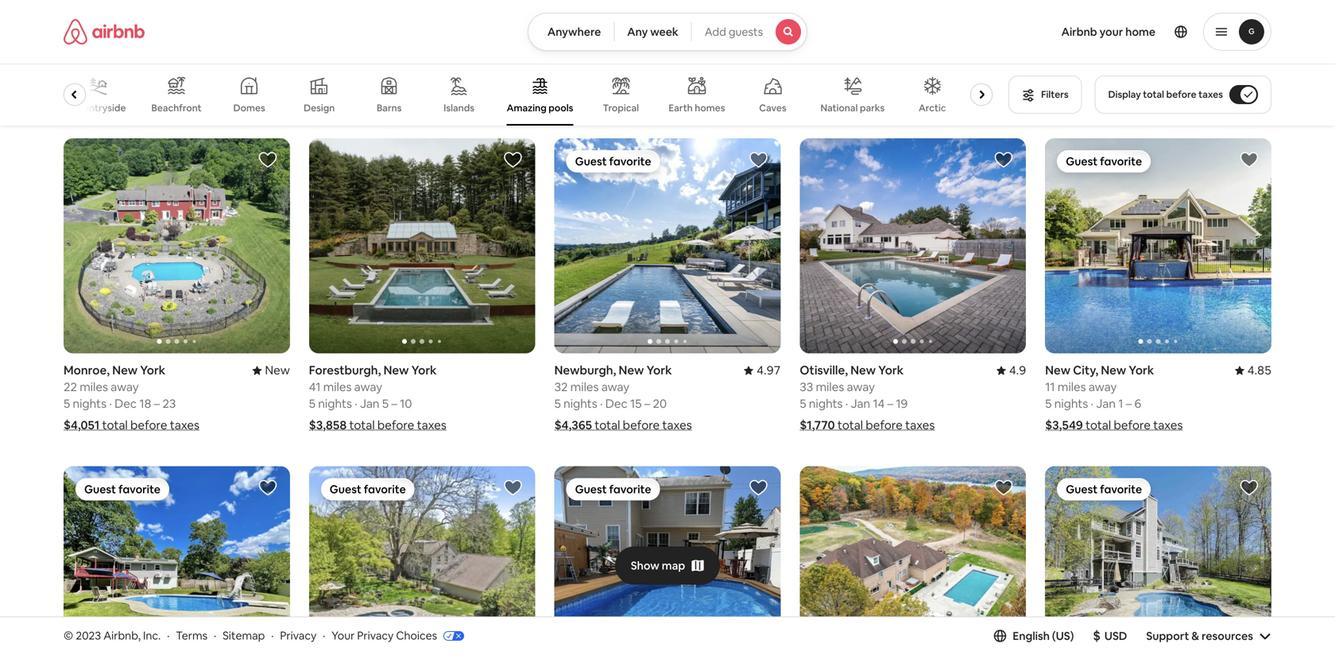 Task type: vqa. For each thing, say whether or not it's contained in the screenshot.
AC - split type ductless system
no



Task type: locate. For each thing, give the bounding box(es) containing it.
20
[[653, 396, 667, 411]]

dec inside newburgh, new york 32 miles away 5 nights · dec 15 – 20 $4,365 total before taxes
[[606, 396, 628, 411]]

york inside otisville, new york 33 miles away 5 nights · jan 14 – 19 $1,770 total before taxes
[[879, 363, 904, 378]]

5 – from the left
[[1126, 396, 1132, 411]]

away inside newburgh, new york 32 miles away 5 nights · dec 15 – 20 $4,365 total before taxes
[[602, 379, 630, 395]]

1 nights from the left
[[73, 396, 107, 411]]

york for 23
[[140, 363, 166, 378]]

2 5 from the left
[[309, 396, 316, 411]]

3 – from the left
[[888, 396, 894, 411]]

arctic
[[919, 102, 947, 114]]

nights up "$4,051"
[[73, 396, 107, 411]]

before down 6
[[1114, 417, 1151, 433]]

5 for otisville, new york 33 miles away 5 nights · jan 14 – 19 $1,770 total before taxes
[[800, 396, 807, 411]]

4 nights from the left
[[564, 396, 598, 411]]

total
[[1143, 88, 1165, 101], [102, 417, 128, 433], [349, 417, 375, 433], [838, 417, 863, 433], [595, 417, 620, 433], [1086, 417, 1112, 433]]

5 new from the left
[[619, 363, 644, 378]]

– right 1
[[1126, 396, 1132, 411]]

miles inside forestburgh, new york 41 miles away 5 nights · jan 5 – 10 $3,858 total before taxes
[[323, 379, 352, 395]]

privacy right your
[[357, 629, 394, 643]]

jan for 5
[[360, 396, 380, 411]]

miles for 32
[[571, 379, 599, 395]]

5
[[64, 396, 70, 411], [309, 396, 316, 411], [382, 396, 389, 411], [800, 396, 807, 411], [555, 396, 561, 411], [1046, 396, 1052, 411]]

5 down 32
[[555, 396, 561, 411]]

1 horizontal spatial privacy
[[357, 629, 394, 643]]

2 privacy from the left
[[357, 629, 394, 643]]

filters button
[[1009, 76, 1083, 114]]

4 new from the left
[[851, 363, 876, 378]]

total right $4,365
[[595, 417, 620, 433]]

inc.
[[143, 629, 161, 643]]

2023
[[76, 629, 101, 643]]

york up 6
[[1129, 363, 1155, 378]]

dec inside monroe, new york 22 miles away 5 nights · dec 18 – 23 $4,051 total before taxes
[[115, 396, 137, 411]]

miles down newburgh,
[[571, 379, 599, 395]]

nights up $3,858
[[318, 396, 352, 411]]

jan left 1
[[1097, 396, 1116, 411]]

5 inside otisville, new york 33 miles away 5 nights · jan 14 – 19 $1,770 total before taxes
[[800, 396, 807, 411]]

jan left 10
[[360, 396, 380, 411]]

total right $3,549
[[1086, 417, 1112, 433]]

total right "$4,051"
[[102, 417, 128, 433]]

group
[[64, 64, 999, 126], [64, 138, 290, 353], [309, 138, 536, 353], [555, 138, 781, 353], [800, 138, 1027, 353], [1046, 138, 1272, 353], [64, 466, 290, 655], [309, 466, 536, 655], [555, 466, 781, 655], [800, 466, 1027, 655], [1046, 466, 1272, 655]]

before for forestburgh, new york 41 miles away 5 nights · jan 5 – 10 $3,858 total before taxes
[[378, 417, 414, 433]]

new up 14
[[851, 363, 876, 378]]

city,
[[1073, 363, 1099, 378]]

nights for 22
[[73, 396, 107, 411]]

dec
[[115, 396, 137, 411], [606, 396, 628, 411]]

away for newburgh,
[[602, 379, 630, 395]]

$4,365
[[555, 417, 592, 433]]

– for 5
[[391, 396, 397, 411]]

jan left 14
[[851, 396, 871, 411]]

before inside newburgh, new york 32 miles away 5 nights · dec 15 – 20 $4,365 total before taxes
[[623, 417, 660, 433]]

2 – from the left
[[391, 396, 397, 411]]

miles down monroe,
[[80, 379, 108, 395]]

(us)
[[1053, 629, 1074, 643]]

show
[[631, 559, 660, 573]]

– left '19' on the bottom right of page
[[888, 396, 894, 411]]

2 away from the left
[[354, 379, 382, 395]]

away for monroe,
[[111, 379, 139, 395]]

york for 10
[[412, 363, 437, 378]]

7 new from the left
[[1101, 363, 1127, 378]]

miles down otisville,
[[816, 379, 844, 395]]

parks
[[860, 102, 885, 114]]

total inside forestburgh, new york 41 miles away 5 nights · jan 5 – 10 $3,858 total before taxes
[[349, 417, 375, 433]]

new right city, in the right of the page
[[1101, 363, 1127, 378]]

1 – from the left
[[154, 396, 160, 411]]

english
[[1013, 629, 1050, 643]]

dec left 18
[[115, 396, 137, 411]]

new up 11
[[1046, 363, 1071, 378]]

miles
[[80, 379, 108, 395], [323, 379, 352, 395], [816, 379, 844, 395], [571, 379, 599, 395], [1058, 379, 1086, 395]]

4.85 out of 5 average rating image
[[1235, 363, 1272, 378]]

1 jan from the left
[[360, 396, 380, 411]]

4 york from the left
[[647, 363, 672, 378]]

york up 18
[[140, 363, 166, 378]]

5 inside newburgh, new york 32 miles away 5 nights · dec 15 – 20 $4,365 total before taxes
[[555, 396, 561, 411]]

2 nights from the left
[[318, 396, 352, 411]]

0 horizontal spatial privacy
[[280, 629, 317, 643]]

add to wishlist: otisville, new york image
[[995, 150, 1014, 169]]

– right 15
[[645, 396, 651, 411]]

3 miles from the left
[[816, 379, 844, 395]]

design
[[304, 102, 335, 114]]

· left 1
[[1091, 396, 1094, 411]]

nights
[[73, 396, 107, 411], [318, 396, 352, 411], [809, 396, 843, 411], [564, 396, 598, 411], [1055, 396, 1089, 411]]

map
[[662, 559, 685, 573]]

york up '19' on the bottom right of page
[[879, 363, 904, 378]]

1 away from the left
[[111, 379, 139, 395]]

– inside new city, new york 11 miles away 5 nights · jan 1 – 6 $3,549 total before taxes
[[1126, 396, 1132, 411]]

none search field containing anywhere
[[528, 13, 808, 51]]

5 nights from the left
[[1055, 396, 1089, 411]]

before for otisville, new york 33 miles away 5 nights · jan 14 – 19 $1,770 total before taxes
[[866, 417, 903, 433]]

· left 15
[[600, 396, 603, 411]]

any week button
[[614, 13, 692, 51]]

4 away from the left
[[602, 379, 630, 395]]

add
[[705, 25, 727, 39]]

away down forestburgh, in the bottom of the page
[[354, 379, 382, 395]]

3 away from the left
[[847, 379, 875, 395]]

newburgh,
[[555, 363, 616, 378]]

4.97 out of 5 average rating image
[[744, 363, 781, 378]]

5 away from the left
[[1089, 379, 1117, 395]]

jan
[[360, 396, 380, 411], [851, 396, 871, 411], [1097, 396, 1116, 411]]

14
[[873, 396, 885, 411]]

new place to stay image
[[252, 363, 290, 378]]

before inside otisville, new york 33 miles away 5 nights · jan 14 – 19 $1,770 total before taxes
[[866, 417, 903, 433]]

taxes
[[1199, 88, 1224, 101], [170, 417, 200, 433], [417, 417, 447, 433], [906, 417, 935, 433], [663, 417, 692, 433], [1154, 417, 1183, 433]]

new inside monroe, new york 22 miles away 5 nights · dec 18 – 23 $4,051 total before taxes
[[112, 363, 138, 378]]

jan for 14
[[851, 396, 871, 411]]

1 horizontal spatial jan
[[851, 396, 871, 411]]

new inside forestburgh, new york 41 miles away 5 nights · jan 5 – 10 $3,858 total before taxes
[[384, 363, 409, 378]]

newburgh, new york 32 miles away 5 nights · dec 15 – 20 $4,365 total before taxes
[[555, 363, 692, 433]]

total inside otisville, new york 33 miles away 5 nights · jan 14 – 19 $1,770 total before taxes
[[838, 417, 863, 433]]

add to wishlist: fishkill, new york image
[[1240, 478, 1259, 497]]

4 5 from the left
[[800, 396, 807, 411]]

1 york from the left
[[140, 363, 166, 378]]

islands
[[444, 102, 475, 114]]

3 york from the left
[[879, 363, 904, 378]]

5 down 33
[[800, 396, 807, 411]]

away for forestburgh,
[[354, 379, 382, 395]]

5 inside monroe, new york 22 miles away 5 nights · dec 18 – 23 $4,051 total before taxes
[[64, 396, 70, 411]]

total right $1,770
[[838, 417, 863, 433]]

4.85
[[1248, 363, 1272, 378]]

away inside forestburgh, new york 41 miles away 5 nights · jan 5 – 10 $3,858 total before taxes
[[354, 379, 382, 395]]

0 horizontal spatial dec
[[115, 396, 137, 411]]

your privacy choices link
[[332, 629, 464, 644]]

add to wishlist: new city, new york image
[[1240, 150, 1259, 169]]

nights inside newburgh, new york 32 miles away 5 nights · dec 15 – 20 $4,365 total before taxes
[[564, 396, 598, 411]]

privacy left your
[[280, 629, 317, 643]]

total right $3,858
[[349, 417, 375, 433]]

miles down forestburgh, in the bottom of the page
[[323, 379, 352, 395]]

before right "display"
[[1167, 88, 1197, 101]]

away inside new city, new york 11 miles away 5 nights · jan 1 – 6 $3,549 total before taxes
[[1089, 379, 1117, 395]]

0 horizontal spatial jan
[[360, 396, 380, 411]]

before down 14
[[866, 417, 903, 433]]

3 new from the left
[[384, 363, 409, 378]]

1 miles from the left
[[80, 379, 108, 395]]

– inside newburgh, new york 32 miles away 5 nights · dec 15 – 20 $4,365 total before taxes
[[645, 396, 651, 411]]

before down 18
[[130, 417, 167, 433]]

before
[[1167, 88, 1197, 101], [130, 417, 167, 433], [378, 417, 414, 433], [866, 417, 903, 433], [623, 417, 660, 433], [1114, 417, 1151, 433]]

york
[[140, 363, 166, 378], [412, 363, 437, 378], [879, 363, 904, 378], [647, 363, 672, 378], [1129, 363, 1155, 378]]

4.9 out of 5 average rating image
[[997, 363, 1027, 378]]

5 down 41 in the bottom left of the page
[[309, 396, 316, 411]]

airbnb your home
[[1062, 25, 1156, 39]]

– right 18
[[154, 396, 160, 411]]

add to wishlist: beacon, new york image
[[258, 478, 277, 497]]

taxes for monroe, new york 22 miles away 5 nights · dec 18 – 23 $4,051 total before taxes
[[170, 417, 200, 433]]

away up 14
[[847, 379, 875, 395]]

5 down 11
[[1046, 396, 1052, 411]]

19
[[896, 396, 908, 411]]

1 5 from the left
[[64, 396, 70, 411]]

york inside monroe, new york 22 miles away 5 nights · dec 18 – 23 $4,051 total before taxes
[[140, 363, 166, 378]]

2 miles from the left
[[323, 379, 352, 395]]

· down forestburgh, in the bottom of the page
[[355, 396, 357, 411]]

· inside monroe, new york 22 miles away 5 nights · dec 18 – 23 $4,051 total before taxes
[[109, 396, 112, 411]]

·
[[109, 396, 112, 411], [355, 396, 357, 411], [846, 396, 848, 411], [600, 396, 603, 411], [1091, 396, 1094, 411], [167, 629, 170, 643], [214, 629, 216, 643], [271, 629, 274, 643], [323, 629, 325, 643]]

2 york from the left
[[412, 363, 437, 378]]

total inside newburgh, new york 32 miles away 5 nights · dec 15 – 20 $4,365 total before taxes
[[595, 417, 620, 433]]

dec left 15
[[606, 396, 628, 411]]

taxes inside otisville, new york 33 miles away 5 nights · jan 14 – 19 $1,770 total before taxes
[[906, 417, 935, 433]]

total inside monroe, new york 22 miles away 5 nights · dec 18 – 23 $4,051 total before taxes
[[102, 417, 128, 433]]

before inside monroe, new york 22 miles away 5 nights · dec 18 – 23 $4,051 total before taxes
[[130, 417, 167, 433]]

york for 19
[[879, 363, 904, 378]]

– inside otisville, new york 33 miles away 5 nights · jan 14 – 19 $1,770 total before taxes
[[888, 396, 894, 411]]

anywhere button
[[528, 13, 615, 51]]

jan inside otisville, new york 33 miles away 5 nights · jan 14 – 19 $1,770 total before taxes
[[851, 396, 871, 411]]

york up 10
[[412, 363, 437, 378]]

3 5 from the left
[[382, 396, 389, 411]]

nights inside monroe, new york 22 miles away 5 nights · dec 18 – 23 $4,051 total before taxes
[[73, 396, 107, 411]]

5 miles from the left
[[1058, 379, 1086, 395]]

new up 10
[[384, 363, 409, 378]]

$1,770
[[800, 417, 835, 433]]

new left forestburgh, in the bottom of the page
[[265, 363, 290, 378]]

miles inside otisville, new york 33 miles away 5 nights · jan 14 – 19 $1,770 total before taxes
[[816, 379, 844, 395]]

york inside forestburgh, new york 41 miles away 5 nights · jan 5 – 10 $3,858 total before taxes
[[412, 363, 437, 378]]

4 miles from the left
[[571, 379, 599, 395]]

before down 15
[[623, 417, 660, 433]]

privacy
[[280, 629, 317, 643], [357, 629, 394, 643]]

· inside new city, new york 11 miles away 5 nights · jan 1 – 6 $3,549 total before taxes
[[1091, 396, 1094, 411]]

away right 22 on the bottom of page
[[111, 379, 139, 395]]

jan inside forestburgh, new york 41 miles away 5 nights · jan 5 – 10 $3,858 total before taxes
[[360, 396, 380, 411]]

5 york from the left
[[1129, 363, 1155, 378]]

32
[[555, 379, 568, 395]]

1 dec from the left
[[115, 396, 137, 411]]

3 jan from the left
[[1097, 396, 1116, 411]]

taxes for otisville, new york 33 miles away 5 nights · jan 14 – 19 $1,770 total before taxes
[[906, 417, 935, 433]]

miles inside newburgh, new york 32 miles away 5 nights · dec 15 – 20 $4,365 total before taxes
[[571, 379, 599, 395]]

1
[[1119, 396, 1124, 411]]

new up 15
[[619, 363, 644, 378]]

· left 14
[[846, 396, 848, 411]]

york up 20
[[647, 363, 672, 378]]

miles down city, in the right of the page
[[1058, 379, 1086, 395]]

total inside new city, new york 11 miles away 5 nights · jan 1 – 6 $3,549 total before taxes
[[1086, 417, 1112, 433]]

add to wishlist: lodi, new jersey image
[[749, 478, 768, 497]]

· right inc.
[[167, 629, 170, 643]]

1 new from the left
[[112, 363, 138, 378]]

nights up $4,365
[[564, 396, 598, 411]]

2 horizontal spatial jan
[[1097, 396, 1116, 411]]

5 5 from the left
[[555, 396, 561, 411]]

5 left 10
[[382, 396, 389, 411]]

2 dec from the left
[[606, 396, 628, 411]]

new right monroe,
[[112, 363, 138, 378]]

– left 10
[[391, 396, 397, 411]]

taxes inside forestburgh, new york 41 miles away 5 nights · jan 5 – 10 $3,858 total before taxes
[[417, 417, 447, 433]]

york inside newburgh, new york 32 miles away 5 nights · dec 15 – 20 $4,365 total before taxes
[[647, 363, 672, 378]]

away down newburgh,
[[602, 379, 630, 395]]

3 nights from the left
[[809, 396, 843, 411]]

support & resources
[[1147, 629, 1254, 643]]

nights up $3,549
[[1055, 396, 1089, 411]]

homes
[[695, 102, 725, 114]]

nights inside otisville, new york 33 miles away 5 nights · jan 14 – 19 $1,770 total before taxes
[[809, 396, 843, 411]]

$ usd
[[1093, 628, 1128, 644]]

©
[[64, 629, 73, 643]]

2 jan from the left
[[851, 396, 871, 411]]

total for otisville, new york 33 miles away 5 nights · jan 14 – 19 $1,770 total before taxes
[[838, 417, 863, 433]]

· left 18
[[109, 396, 112, 411]]

5 for monroe, new york 22 miles away 5 nights · dec 18 – 23 $4,051 total before taxes
[[64, 396, 70, 411]]

english (us) button
[[994, 629, 1074, 643]]

taxes inside new city, new york 11 miles away 5 nights · jan 1 – 6 $3,549 total before taxes
[[1154, 417, 1183, 433]]

away down city, in the right of the page
[[1089, 379, 1117, 395]]

1 privacy from the left
[[280, 629, 317, 643]]

show map button
[[615, 547, 720, 585]]

5 down 22 on the bottom of page
[[64, 396, 70, 411]]

4 – from the left
[[645, 396, 651, 411]]

© 2023 airbnb, inc. ·
[[64, 629, 170, 643]]

23
[[163, 396, 176, 411]]

taxes inside newburgh, new york 32 miles away 5 nights · dec 15 – 20 $4,365 total before taxes
[[663, 417, 692, 433]]

6 5 from the left
[[1046, 396, 1052, 411]]

your privacy choices
[[332, 629, 437, 643]]

miles for 33
[[816, 379, 844, 395]]

1 horizontal spatial dec
[[606, 396, 628, 411]]

total for newburgh, new york 32 miles away 5 nights · dec 15 – 20 $4,365 total before taxes
[[595, 417, 620, 433]]

away
[[111, 379, 139, 395], [354, 379, 382, 395], [847, 379, 875, 395], [602, 379, 630, 395], [1089, 379, 1117, 395]]

before down 10
[[378, 417, 414, 433]]

miles inside monroe, new york 22 miles away 5 nights · dec 18 – 23 $4,051 total before taxes
[[80, 379, 108, 395]]

away inside otisville, new york 33 miles away 5 nights · jan 14 – 19 $1,770 total before taxes
[[847, 379, 875, 395]]

None search field
[[528, 13, 808, 51]]

$
[[1093, 628, 1101, 644]]

nights up $1,770
[[809, 396, 843, 411]]

away inside monroe, new york 22 miles away 5 nights · dec 18 – 23 $4,051 total before taxes
[[111, 379, 139, 395]]

barns
[[377, 102, 402, 114]]

10
[[400, 396, 412, 411]]

new
[[112, 363, 138, 378], [265, 363, 290, 378], [384, 363, 409, 378], [851, 363, 876, 378], [619, 363, 644, 378], [1046, 363, 1071, 378], [1101, 363, 1127, 378]]

before inside forestburgh, new york 41 miles away 5 nights · jan 5 – 10 $3,858 total before taxes
[[378, 417, 414, 433]]

nights inside forestburgh, new york 41 miles away 5 nights · jan 5 – 10 $3,858 total before taxes
[[318, 396, 352, 411]]

– inside forestburgh, new york 41 miles away 5 nights · jan 5 – 10 $3,858 total before taxes
[[391, 396, 397, 411]]

taxes inside monroe, new york 22 miles away 5 nights · dec 18 – 23 $4,051 total before taxes
[[170, 417, 200, 433]]

18
[[139, 396, 151, 411]]

– inside monroe, new york 22 miles away 5 nights · dec 18 – 23 $4,051 total before taxes
[[154, 396, 160, 411]]

· left your
[[323, 629, 325, 643]]

support
[[1147, 629, 1190, 643]]



Task type: describe. For each thing, give the bounding box(es) containing it.
nights for 33
[[809, 396, 843, 411]]

tropical
[[603, 102, 639, 114]]

· right terms
[[214, 629, 216, 643]]

total right "display"
[[1143, 88, 1165, 101]]

new city, new york 11 miles away 5 nights · jan 1 – 6 $3,549 total before taxes
[[1046, 363, 1183, 433]]

add to wishlist: wilton, connecticut image
[[504, 478, 523, 497]]

miles inside new city, new york 11 miles away 5 nights · jan 1 – 6 $3,549 total before taxes
[[1058, 379, 1086, 395]]

week
[[650, 25, 679, 39]]

jan inside new city, new york 11 miles away 5 nights · jan 1 – 6 $3,549 total before taxes
[[1097, 396, 1116, 411]]

nights for 41
[[318, 396, 352, 411]]

– for 14
[[888, 396, 894, 411]]

new inside otisville, new york 33 miles away 5 nights · jan 14 – 19 $1,770 total before taxes
[[851, 363, 876, 378]]

forestburgh, new york 41 miles away 5 nights · jan 5 – 10 $3,858 total before taxes
[[309, 363, 447, 433]]

otisville,
[[800, 363, 848, 378]]

otisville, new york 33 miles away 5 nights · jan 14 – 19 $1,770 total before taxes
[[800, 363, 935, 433]]

add to wishlist: newburgh, new york image
[[749, 150, 768, 169]]

national
[[821, 102, 858, 114]]

new inside newburgh, new york 32 miles away 5 nights · dec 15 – 20 $4,365 total before taxes
[[619, 363, 644, 378]]

before for monroe, new york 22 miles away 5 nights · dec 18 – 23 $4,051 total before taxes
[[130, 417, 167, 433]]

airbnb,
[[104, 629, 141, 643]]

$3,549
[[1046, 417, 1083, 433]]

forestburgh,
[[309, 363, 381, 378]]

· inside newburgh, new york 32 miles away 5 nights · dec 15 – 20 $4,365 total before taxes
[[600, 396, 603, 411]]

domes
[[233, 102, 265, 114]]

22
[[64, 379, 77, 395]]

countryside
[[71, 102, 126, 114]]

add guests
[[705, 25, 763, 39]]

any week
[[627, 25, 679, 39]]

amazing
[[507, 102, 547, 114]]

away for otisville,
[[847, 379, 875, 395]]

your
[[1100, 25, 1124, 39]]

&
[[1192, 629, 1200, 643]]

total for forestburgh, new york 41 miles away 5 nights · jan 5 – 10 $3,858 total before taxes
[[349, 417, 375, 433]]

guests
[[729, 25, 763, 39]]

taxes for newburgh, new york 32 miles away 5 nights · dec 15 – 20 $4,365 total before taxes
[[663, 417, 692, 433]]

airbnb your home link
[[1052, 15, 1165, 48]]

terms
[[176, 629, 208, 643]]

anywhere
[[548, 25, 601, 39]]

taxes for forestburgh, new york 41 miles away 5 nights · jan 5 – 10 $3,858 total before taxes
[[417, 417, 447, 433]]

41
[[309, 379, 321, 395]]

any
[[627, 25, 648, 39]]

group containing national parks
[[64, 64, 999, 126]]

5 for forestburgh, new york 41 miles away 5 nights · jan 5 – 10 $3,858 total before taxes
[[309, 396, 316, 411]]

miles for 41
[[323, 379, 352, 395]]

english (us)
[[1013, 629, 1074, 643]]

home
[[1126, 25, 1156, 39]]

filters
[[1042, 88, 1069, 101]]

display total before taxes
[[1109, 88, 1224, 101]]

york for 20
[[647, 363, 672, 378]]

4.97
[[757, 363, 781, 378]]

$3,858
[[309, 417, 347, 433]]

6 new from the left
[[1046, 363, 1071, 378]]

4.9
[[1010, 363, 1027, 378]]

dec for dec 15 – 20
[[606, 396, 628, 411]]

sitemap
[[223, 629, 265, 643]]

add guests button
[[691, 13, 808, 51]]

· inside forestburgh, new york 41 miles away 5 nights · jan 5 – 10 $3,858 total before taxes
[[355, 396, 357, 411]]

15
[[630, 396, 642, 411]]

before for newburgh, new york 32 miles away 5 nights · dec 15 – 20 $4,365 total before taxes
[[623, 417, 660, 433]]

earth homes
[[669, 102, 725, 114]]

dec for dec 18 – 23
[[115, 396, 137, 411]]

caves
[[759, 102, 787, 114]]

terms link
[[176, 629, 208, 643]]

monroe, new york 22 miles away 5 nights · dec 18 – 23 $4,051 total before taxes
[[64, 363, 200, 433]]

usd
[[1105, 629, 1128, 643]]

11
[[1046, 379, 1055, 395]]

national parks
[[821, 102, 885, 114]]

add to wishlist: west milford, new jersey image
[[995, 478, 1014, 497]]

$4,051
[[64, 417, 100, 433]]

sitemap link
[[223, 629, 265, 643]]

beachfront
[[151, 102, 202, 114]]

– for 15
[[645, 396, 651, 411]]

choices
[[396, 629, 437, 643]]

nights inside new city, new york 11 miles away 5 nights · jan 1 – 6 $3,549 total before taxes
[[1055, 396, 1089, 411]]

earth
[[669, 102, 693, 114]]

resources
[[1202, 629, 1254, 643]]

york inside new city, new york 11 miles away 5 nights · jan 1 – 6 $3,549 total before taxes
[[1129, 363, 1155, 378]]

amazing pools
[[507, 102, 573, 114]]

show map
[[631, 559, 685, 573]]

total for monroe, new york 22 miles away 5 nights · dec 18 – 23 $4,051 total before taxes
[[102, 417, 128, 433]]

6
[[1135, 396, 1142, 411]]

nights for 32
[[564, 396, 598, 411]]

5 for newburgh, new york 32 miles away 5 nights · dec 15 – 20 $4,365 total before taxes
[[555, 396, 561, 411]]

5 inside new city, new york 11 miles away 5 nights · jan 1 – 6 $3,549 total before taxes
[[1046, 396, 1052, 411]]

terms · sitemap · privacy ·
[[176, 629, 325, 643]]

miles for 22
[[80, 379, 108, 395]]

add to wishlist: forestburgh, new york image
[[504, 150, 523, 169]]

privacy link
[[280, 629, 317, 643]]

· inside otisville, new york 33 miles away 5 nights · jan 14 – 19 $1,770 total before taxes
[[846, 396, 848, 411]]

before inside new city, new york 11 miles away 5 nights · jan 1 – 6 $3,549 total before taxes
[[1114, 417, 1151, 433]]

monroe,
[[64, 363, 110, 378]]

pools
[[549, 102, 573, 114]]

add to wishlist: monroe, new york image
[[258, 150, 277, 169]]

2 new from the left
[[265, 363, 290, 378]]

– for 18
[[154, 396, 160, 411]]

support & resources button
[[1147, 629, 1272, 643]]

your
[[332, 629, 355, 643]]

33
[[800, 379, 814, 395]]

profile element
[[827, 0, 1272, 64]]

· left privacy link
[[271, 629, 274, 643]]

airbnb
[[1062, 25, 1098, 39]]

display
[[1109, 88, 1141, 101]]



